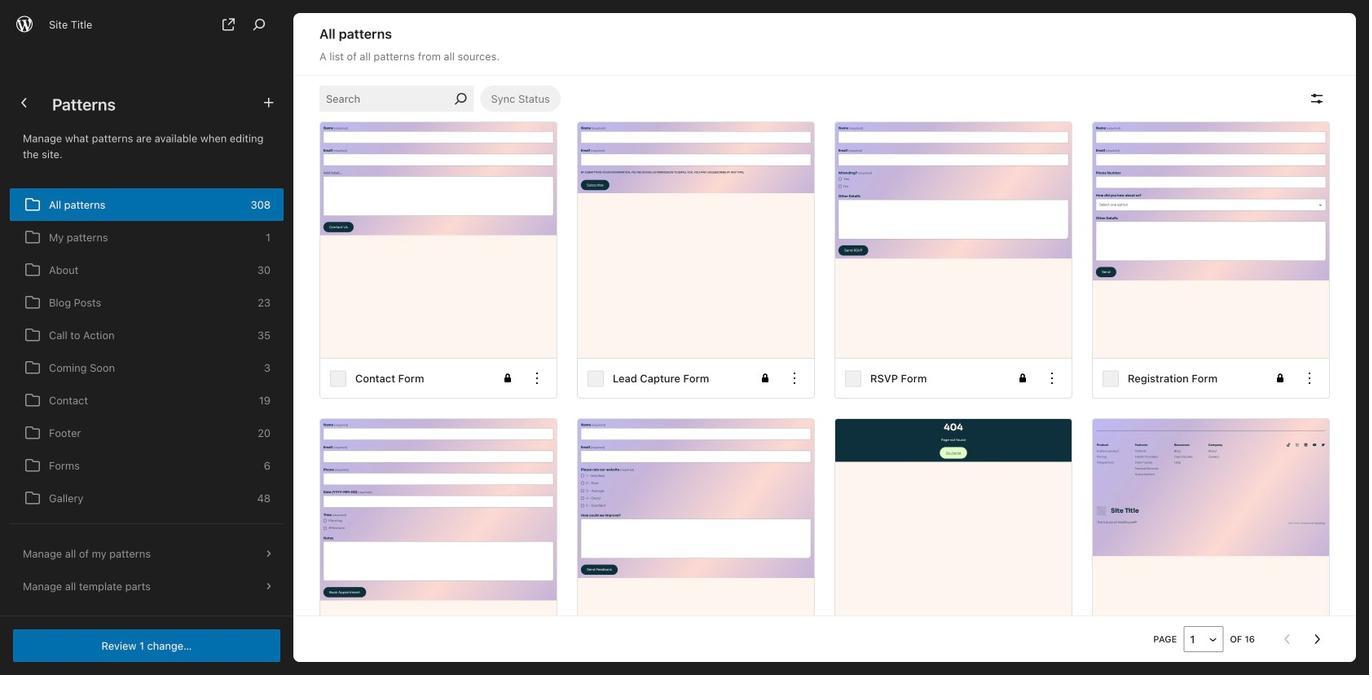 Task type: describe. For each thing, give the bounding box(es) containing it.
open command palette image
[[249, 15, 269, 34]]

view site (opens in a new tab) image
[[219, 15, 238, 34]]

create pattern image
[[259, 93, 279, 113]]

back image
[[15, 93, 34, 113]]

previous page image
[[1278, 629, 1298, 649]]

view options image
[[1308, 89, 1327, 109]]

next page image
[[1308, 629, 1327, 649]]

3 actions image from the left
[[1300, 369, 1320, 388]]



Task type: locate. For each thing, give the bounding box(es) containing it.
1 horizontal spatial actions image
[[785, 369, 805, 388]]

actions image
[[527, 369, 547, 388], [785, 369, 805, 388], [1300, 369, 1320, 388]]

0 horizontal spatial actions image
[[527, 369, 547, 388]]

2 actions image from the left
[[785, 369, 805, 388]]

None checkbox
[[330, 371, 347, 387], [588, 371, 604, 387], [1103, 371, 1119, 387], [330, 371, 347, 387], [588, 371, 604, 387], [1103, 371, 1119, 387]]

2 horizontal spatial actions image
[[1300, 369, 1320, 388]]

2 list from the top
[[10, 537, 284, 603]]

1 actions image from the left
[[527, 369, 547, 388]]

list
[[10, 188, 284, 675], [10, 537, 284, 603]]

None checkbox
[[845, 371, 862, 387]]

1 list from the top
[[10, 188, 284, 675]]

Search search field
[[320, 86, 451, 112]]

list item
[[10, 188, 284, 221]]



